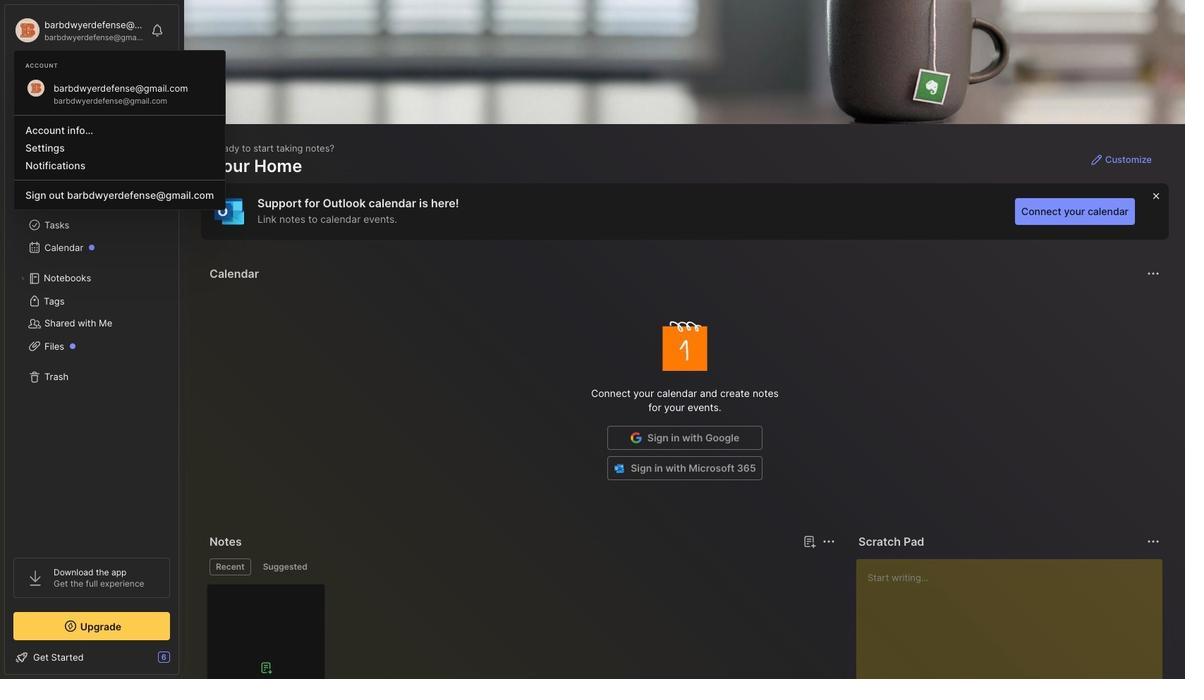 Task type: describe. For each thing, give the bounding box(es) containing it.
Search text field
[[39, 72, 157, 85]]

dropdown list menu
[[14, 109, 225, 204]]

Start writing… text field
[[868, 560, 1162, 679]]

2 tab from the left
[[257, 559, 314, 576]]

1 vertical spatial more actions image
[[821, 533, 838, 550]]

main element
[[0, 0, 183, 679]]



Task type: vqa. For each thing, say whether or not it's contained in the screenshot.
tree
yes



Task type: locate. For each thing, give the bounding box(es) containing it.
0 horizontal spatial more actions image
[[821, 533, 838, 550]]

0 vertical spatial more actions image
[[1145, 265, 1162, 282]]

None search field
[[39, 70, 157, 87]]

expand notebooks image
[[18, 274, 27, 283]]

More actions field
[[1144, 264, 1164, 284], [819, 532, 839, 552], [1144, 532, 1164, 552]]

tab list
[[210, 559, 833, 576]]

Account field
[[13, 16, 144, 44]]

tree inside "main" "element"
[[5, 138, 179, 545]]

click to collapse image
[[178, 653, 189, 670]]

0 horizontal spatial tab
[[210, 559, 251, 576]]

more actions image
[[1145, 265, 1162, 282], [821, 533, 838, 550]]

tree
[[5, 138, 179, 545]]

none search field inside "main" "element"
[[39, 70, 157, 87]]

Help and Learning task checklist field
[[5, 646, 179, 669]]

1 tab from the left
[[210, 559, 251, 576]]

1 horizontal spatial more actions image
[[1145, 265, 1162, 282]]

more actions image
[[1145, 533, 1162, 550]]

1 horizontal spatial tab
[[257, 559, 314, 576]]

tab
[[210, 559, 251, 576], [257, 559, 314, 576]]



